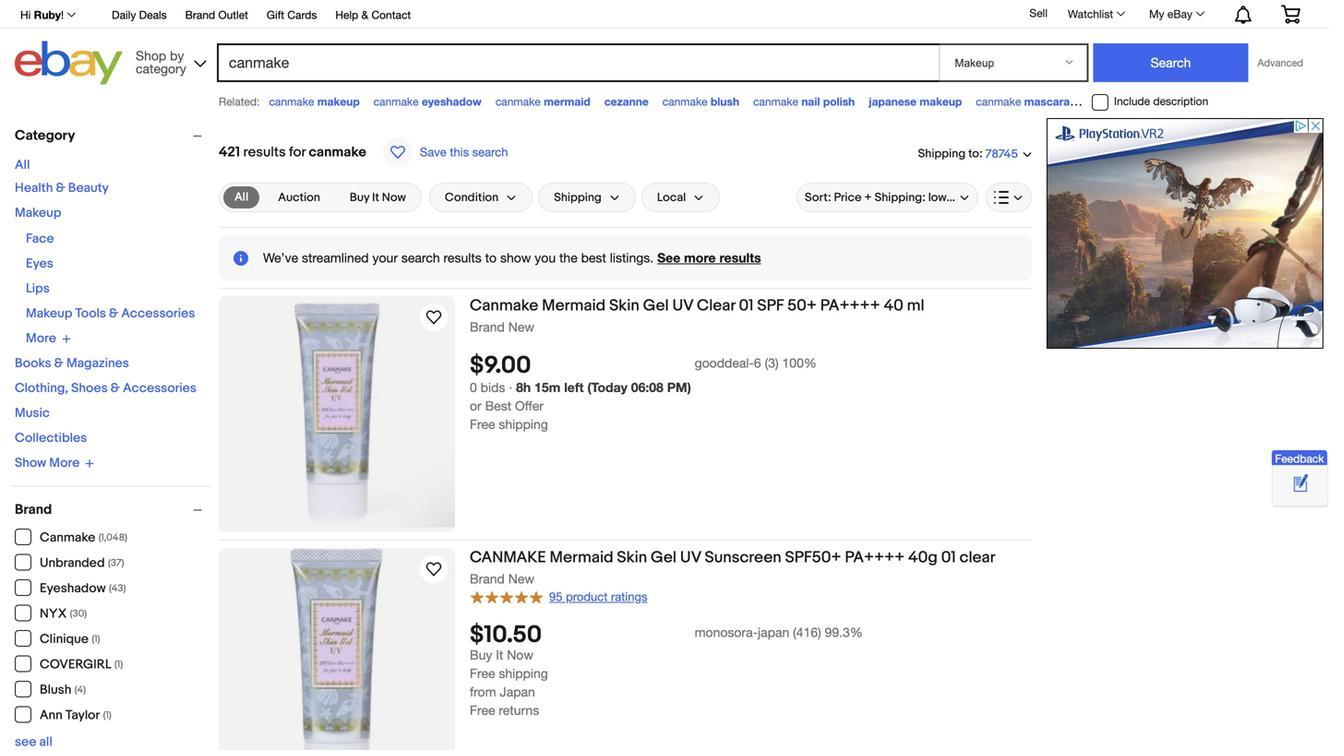 Task type: locate. For each thing, give the bounding box(es) containing it.
1 horizontal spatial shipping
[[918, 147, 966, 161]]

search inside region
[[402, 250, 440, 265]]

all up health
[[15, 157, 30, 173]]

(37)
[[108, 558, 124, 570]]

all link
[[15, 157, 30, 173], [223, 187, 260, 209]]

face link
[[26, 231, 54, 247]]

all link up health
[[15, 157, 30, 173]]

results right more
[[720, 250, 761, 265]]

makeup up more "button"
[[26, 306, 72, 322]]

(1) inside covergirl (1)
[[115, 659, 123, 671]]

makeup tools & accessories link
[[26, 306, 195, 322]]

shipping inside dropdown button
[[554, 190, 602, 205]]

1 vertical spatial shipping
[[554, 190, 602, 205]]

ann taylor (1)
[[40, 708, 112, 724]]

buy up from
[[470, 648, 493, 663]]

skin up ratings
[[617, 549, 648, 568]]

& right books on the left top of page
[[54, 356, 64, 372]]

canmake up 421 results for canmake
[[269, 95, 314, 108]]

1 vertical spatial new
[[509, 572, 535, 587]]

0 vertical spatial mermaid
[[542, 296, 606, 316]]

eyes
[[26, 256, 53, 272]]

search right this
[[473, 145, 508, 159]]

ml
[[907, 296, 925, 316]]

1 vertical spatial canmake
[[40, 531, 95, 546]]

1 horizontal spatial to
[[969, 147, 980, 161]]

2 new from the top
[[509, 572, 535, 587]]

makeup down my
[[1135, 95, 1178, 108]]

1 horizontal spatial search
[[473, 145, 508, 159]]

1 vertical spatial gel
[[651, 549, 677, 568]]

all link down 421
[[223, 187, 260, 209]]

1 vertical spatial pa++++
[[845, 549, 905, 568]]

best
[[581, 250, 607, 265]]

account navigation
[[10, 0, 1315, 29]]

new down canmake
[[509, 572, 535, 587]]

1 horizontal spatial canmake
[[470, 296, 539, 316]]

buy right auction
[[350, 190, 370, 205]]

ruby
[[34, 8, 61, 21]]

1 free from the top
[[470, 417, 495, 432]]

& right health
[[56, 181, 65, 196]]

0 vertical spatial it
[[372, 190, 379, 205]]

1 horizontal spatial now
[[507, 648, 534, 663]]

0 horizontal spatial (1)
[[92, 634, 100, 646]]

0 horizontal spatial 01
[[739, 296, 754, 316]]

your shopping cart image
[[1281, 5, 1302, 23]]

product
[[566, 590, 608, 605]]

all down 421
[[235, 190, 249, 205]]

0 vertical spatial pa++++
[[821, 296, 881, 316]]

makeup up 421 results for canmake
[[317, 95, 360, 108]]

& for contact
[[362, 8, 369, 21]]

0 horizontal spatial japanese
[[869, 95, 917, 108]]

free down from
[[470, 703, 495, 719]]

gel down see
[[643, 296, 669, 316]]

best
[[485, 399, 512, 414]]

0 horizontal spatial shipping
[[554, 190, 602, 205]]

(3)
[[765, 356, 779, 371]]

more up books on the left top of page
[[26, 331, 56, 347]]

1 horizontal spatial buy
[[470, 648, 493, 663]]

brand up $9.00 on the left
[[470, 320, 505, 335]]

makeup inside 'face eyes lips makeup tools & accessories'
[[26, 306, 72, 322]]

& right tools at the top of the page
[[109, 306, 118, 322]]

shipping up the
[[554, 190, 602, 205]]

0 vertical spatial search
[[473, 145, 508, 159]]

(1) right taylor
[[103, 710, 112, 722]]

canmake for canmake eyeshadow
[[374, 95, 419, 108]]

your
[[373, 250, 398, 265]]

accessories inside books & magazines clothing, shoes & accessories music collectibles
[[123, 381, 197, 397]]

0 vertical spatial all
[[15, 157, 30, 173]]

canmake for canmake mermaid
[[496, 95, 541, 108]]

1 vertical spatial (1)
[[115, 659, 123, 671]]

it up from
[[496, 648, 504, 663]]

None submit
[[1094, 43, 1249, 82]]

shipping for shipping to : 78745
[[918, 147, 966, 161]]

lowest
[[929, 190, 964, 205]]

uv inside canmake mermaid skin gel uv clear 01 spf 50+ pa++++ 40 ml brand new
[[673, 296, 694, 316]]

clear
[[697, 296, 736, 316]]

buy
[[350, 190, 370, 205], [470, 648, 493, 663]]

2 horizontal spatial results
[[720, 250, 761, 265]]

uv inside canmake mermaid skin gel uv sunscreen spf50+ pa++++ 40g 01 clear brand new
[[680, 549, 701, 568]]

my ebay
[[1150, 7, 1193, 20]]

skin for clear
[[609, 296, 640, 316]]

results left for
[[243, 144, 286, 161]]

Search for anything text field
[[220, 45, 936, 80]]

canmake mermaid
[[496, 95, 591, 108]]

mermaid inside canmake mermaid skin gel uv clear 01 spf 50+ pa++++ 40 ml brand new
[[542, 296, 606, 316]]

1 vertical spatial skin
[[617, 549, 648, 568]]

&
[[362, 8, 369, 21], [56, 181, 65, 196], [109, 306, 118, 322], [54, 356, 64, 372], [111, 381, 120, 397]]

0 vertical spatial accessories
[[121, 306, 195, 322]]

(1) inside ann taylor (1)
[[103, 710, 112, 722]]

japanese makeup up shipping to : 78745
[[869, 95, 963, 108]]

skin down listings.
[[609, 296, 640, 316]]

region
[[219, 235, 1032, 281]]

we've streamlined your search results to show you the best listings. see more results
[[263, 250, 761, 265]]

include description
[[1115, 95, 1209, 108]]

mermaid for canmake
[[550, 549, 614, 568]]

my ebay link
[[1140, 3, 1213, 25]]

search right your
[[402, 250, 440, 265]]

japanese right mascara
[[1084, 95, 1132, 108]]

show more
[[15, 456, 80, 471]]

1 vertical spatial to
[[485, 250, 497, 265]]

1 new from the top
[[509, 320, 535, 335]]

0 vertical spatial shipping
[[499, 417, 548, 432]]

(1) right the covergirl
[[115, 659, 123, 671]]

more
[[26, 331, 56, 347], [49, 456, 80, 471]]

1 horizontal spatial it
[[496, 648, 504, 663]]

canmake mermaid skin gel uv clear 01 spf 50+ pa++++ 40 ml link
[[470, 296, 1032, 319]]

pa++++ left 40
[[821, 296, 881, 316]]

shipping left :
[[918, 147, 966, 161]]

1 vertical spatial shipping
[[499, 666, 548, 682]]

more
[[684, 250, 716, 265]]

1 vertical spatial it
[[496, 648, 504, 663]]

price
[[834, 190, 862, 205]]

1 horizontal spatial all link
[[223, 187, 260, 209]]

2 makeup from the left
[[920, 95, 963, 108]]

2 vertical spatial (1)
[[103, 710, 112, 722]]

canmake left blush
[[663, 95, 708, 108]]

condition
[[445, 190, 499, 205]]

canmake
[[269, 95, 314, 108], [374, 95, 419, 108], [496, 95, 541, 108], [663, 95, 708, 108], [754, 95, 799, 108], [976, 95, 1022, 108], [309, 144, 366, 161]]

0 horizontal spatial makeup
[[317, 95, 360, 108]]

1 horizontal spatial makeup
[[920, 95, 963, 108]]

2 horizontal spatial (1)
[[115, 659, 123, 671]]

06:08
[[631, 380, 664, 395]]

brand left outlet
[[185, 8, 215, 21]]

1 vertical spatial search
[[402, 250, 440, 265]]

0 horizontal spatial all
[[15, 157, 30, 173]]

1 vertical spatial makeup
[[26, 306, 72, 322]]

0 horizontal spatial japanese makeup
[[869, 95, 963, 108]]

1 vertical spatial buy
[[470, 648, 493, 663]]

0 horizontal spatial search
[[402, 250, 440, 265]]

collectibles link
[[15, 431, 87, 446]]

accessories right tools at the top of the page
[[121, 306, 195, 322]]

40g
[[909, 549, 938, 568]]

gel inside canmake mermaid skin gel uv sunscreen spf50+ pa++++ 40g 01 clear brand new
[[651, 549, 677, 568]]

2 vertical spatial free
[[470, 703, 495, 719]]

free down the or
[[470, 417, 495, 432]]

0 horizontal spatial to
[[485, 250, 497, 265]]

accessories for face eyes lips makeup tools & accessories
[[121, 306, 195, 322]]

canmake
[[470, 296, 539, 316], [40, 531, 95, 546]]

shipping
[[918, 147, 966, 161], [554, 190, 602, 205]]

canmake mascara
[[976, 95, 1070, 108]]

japanese right "polish"
[[869, 95, 917, 108]]

canmake up unbranded
[[40, 531, 95, 546]]

region containing we've streamlined your search results to show you the best listings.
[[219, 235, 1032, 281]]

accessories for books & magazines clothing, shoes & accessories music collectibles
[[123, 381, 197, 397]]

to left show
[[485, 250, 497, 265]]

2 free from the top
[[470, 666, 495, 682]]

free inside gooddeal-6 (3) 100% 0 bids · 8h 15m left (today 06:08 pm) or best offer free shipping
[[470, 417, 495, 432]]

0 vertical spatial gel
[[643, 296, 669, 316]]

1 horizontal spatial (1)
[[103, 710, 112, 722]]

face
[[26, 231, 54, 247]]

more down collectibles link
[[49, 456, 80, 471]]

canmake mermaid skin gel uv sunscreen spf50+ pa++++ 40g 01 clear link
[[470, 549, 1032, 571]]

brand inside "link"
[[185, 8, 215, 21]]

search
[[473, 145, 508, 159], [402, 250, 440, 265]]

01 inside canmake mermaid skin gel uv sunscreen spf50+ pa++++ 40g 01 clear brand new
[[942, 549, 956, 568]]

canmake right for
[[309, 144, 366, 161]]

canmake left mascara
[[976, 95, 1022, 108]]

0 vertical spatial (1)
[[92, 634, 100, 646]]

contact
[[372, 8, 411, 21]]

japanese
[[869, 95, 917, 108], [1084, 95, 1132, 108]]

show
[[15, 456, 46, 471]]

0 vertical spatial to
[[969, 147, 980, 161]]

canmake left nail
[[754, 95, 799, 108]]

01 left the spf at right
[[739, 296, 754, 316]]

1 horizontal spatial japanese makeup
[[1084, 95, 1181, 108]]

pa++++ left 40g at the bottom right of the page
[[845, 549, 905, 568]]

canmake for canmake blush
[[663, 95, 708, 108]]

2 shipping from the top
[[499, 666, 548, 682]]

1 japanese makeup from the left
[[869, 95, 963, 108]]

1 vertical spatial uv
[[680, 549, 701, 568]]

spf
[[758, 296, 784, 316]]

deals
[[139, 8, 167, 21]]

& inside account navigation
[[362, 8, 369, 21]]

gel inside canmake mermaid skin gel uv clear 01 spf 50+ pa++++ 40 ml brand new
[[643, 296, 669, 316]]

category
[[15, 127, 75, 144]]

shipping inside shipping to : 78745
[[918, 147, 966, 161]]

0 vertical spatial buy
[[350, 190, 370, 205]]

mermaid down the
[[542, 296, 606, 316]]

gooddeal-
[[695, 356, 754, 371]]

now up japan
[[507, 648, 534, 663]]

free up from
[[470, 666, 495, 682]]

40
[[884, 296, 904, 316]]

category button
[[15, 127, 211, 144]]

magazines
[[66, 356, 129, 372]]

All selected text field
[[235, 189, 249, 206]]

auction link
[[267, 187, 331, 209]]

auction
[[278, 190, 320, 205]]

brand down canmake
[[470, 572, 505, 587]]

from
[[470, 685, 496, 700]]

cards
[[288, 8, 317, 21]]

01 right 40g at the bottom right of the page
[[942, 549, 956, 568]]

1 horizontal spatial 01
[[942, 549, 956, 568]]

it up your
[[372, 190, 379, 205]]

now up your
[[382, 190, 406, 205]]

results left show
[[444, 250, 482, 265]]

shipping down offer
[[499, 417, 548, 432]]

& for beauty
[[56, 181, 65, 196]]

0 vertical spatial uv
[[673, 296, 694, 316]]

78745
[[986, 147, 1019, 161]]

0 vertical spatial canmake
[[470, 296, 539, 316]]

canmake left eyeshadow
[[374, 95, 419, 108]]

accessories inside 'face eyes lips makeup tools & accessories'
[[121, 306, 195, 322]]

canmake mermaid skin gel uv sunscreen spf50+ pa++++ 40g 01 clear heading
[[470, 549, 996, 568]]

1 vertical spatial mermaid
[[550, 549, 614, 568]]

canmake for mermaid
[[470, 296, 539, 316]]

new up $9.00 on the left
[[509, 320, 535, 335]]

0 horizontal spatial canmake
[[40, 531, 95, 546]]

uv left 'clear'
[[673, 296, 694, 316]]

skin inside canmake mermaid skin gel uv clear 01 spf 50+ pa++++ 40 ml brand new
[[609, 296, 640, 316]]

new inside canmake mermaid skin gel uv clear 01 spf 50+ pa++++ 40 ml brand new
[[509, 320, 535, 335]]

0 vertical spatial all link
[[15, 157, 30, 173]]

canmake mermaid skin gel uv sunscreen spf50+ pa++++ 40g 01 clear image
[[282, 549, 393, 751]]

unbranded
[[40, 556, 105, 572]]

watchlist link
[[1058, 3, 1134, 25]]

1 horizontal spatial all
[[235, 190, 249, 205]]

2 horizontal spatial makeup
[[1135, 95, 1178, 108]]

0 vertical spatial skin
[[609, 296, 640, 316]]

accessories down magazines at the left top
[[123, 381, 197, 397]]

1 shipping from the top
[[499, 417, 548, 432]]

watchlist
[[1068, 7, 1114, 20]]

mermaid inside canmake mermaid skin gel uv sunscreen spf50+ pa++++ 40g 01 clear brand new
[[550, 549, 614, 568]]

listing options selector. list view selected. image
[[995, 190, 1024, 205]]

(1)
[[92, 634, 100, 646], [115, 659, 123, 671], [103, 710, 112, 722]]

cezanne
[[605, 95, 649, 108]]

(1) for clinique
[[92, 634, 100, 646]]

1 vertical spatial free
[[470, 666, 495, 682]]

canmake inside canmake mermaid skin gel uv clear 01 spf 50+ pa++++ 40 ml brand new
[[470, 296, 539, 316]]

0 vertical spatial free
[[470, 417, 495, 432]]

canmake for canmake mascara
[[976, 95, 1022, 108]]

brand inside canmake mermaid skin gel uv clear 01 spf 50+ pa++++ 40 ml brand new
[[470, 320, 505, 335]]

0 vertical spatial shipping
[[918, 147, 966, 161]]

to left 78745
[[969, 147, 980, 161]]

more button
[[26, 331, 71, 347]]

skin inside canmake mermaid skin gel uv sunscreen spf50+ pa++++ 40g 01 clear brand new
[[617, 549, 648, 568]]

(1) inside clinique (1)
[[92, 634, 100, 646]]

to inside region
[[485, 250, 497, 265]]

canmake down the we've streamlined your search results to show you the best listings. see more results
[[470, 296, 539, 316]]

1 vertical spatial now
[[507, 648, 534, 663]]

(1) up covergirl (1)
[[92, 634, 100, 646]]

canmake (1,048)
[[40, 531, 127, 546]]

0 vertical spatial 01
[[739, 296, 754, 316]]

1 vertical spatial 01
[[942, 549, 956, 568]]

canmake makeup
[[269, 95, 360, 108]]

left
[[564, 380, 584, 395]]

& right help
[[362, 8, 369, 21]]

(4)
[[75, 685, 86, 697]]

makeup up shipping to : 78745
[[920, 95, 963, 108]]

makeup down health
[[15, 205, 61, 221]]

shipping up japan
[[499, 666, 548, 682]]

0 horizontal spatial now
[[382, 190, 406, 205]]

this
[[450, 145, 469, 159]]

canmake left mermaid
[[496, 95, 541, 108]]

watch canmake mermaid skin gel uv sunscreen spf50+ pa++++ 40g 01 clear image
[[423, 559, 445, 581]]

japanese makeup right mascara
[[1084, 95, 1181, 108]]

gel left sunscreen
[[651, 549, 677, 568]]

eyeshadow
[[40, 581, 106, 597]]

new inside canmake mermaid skin gel uv sunscreen spf50+ pa++++ 40g 01 clear brand new
[[509, 572, 535, 587]]

main content
[[219, 118, 1032, 751]]

for
[[289, 144, 306, 161]]

0 horizontal spatial all link
[[15, 157, 30, 173]]

421 results for canmake
[[219, 144, 366, 161]]

free
[[470, 417, 495, 432], [470, 666, 495, 682], [470, 703, 495, 719]]

1 horizontal spatial japanese
[[1084, 95, 1132, 108]]

mermaid up product
[[550, 549, 614, 568]]

0 vertical spatial new
[[509, 320, 535, 335]]

cezanne link
[[605, 95, 649, 108]]

gel
[[643, 296, 669, 316], [651, 549, 677, 568]]

shipping to : 78745
[[918, 147, 1019, 161]]

uv left sunscreen
[[680, 549, 701, 568]]

shipping inside gooddeal-6 (3) 100% 0 bids · 8h 15m left (today 06:08 pm) or best offer free shipping
[[499, 417, 548, 432]]

1 japanese from the left
[[869, 95, 917, 108]]

1 vertical spatial accessories
[[123, 381, 197, 397]]

& inside 'face eyes lips makeup tools & accessories'
[[109, 306, 118, 322]]



Task type: describe. For each thing, give the bounding box(es) containing it.
canmake inside main content
[[309, 144, 366, 161]]

include
[[1115, 95, 1151, 108]]

eyeshadow (43)
[[40, 581, 126, 597]]

skin for sunscreen
[[617, 549, 648, 568]]

shop by category
[[136, 48, 186, 76]]

(1) for covergirl
[[115, 659, 123, 671]]

outlet
[[218, 8, 248, 21]]

!
[[61, 8, 64, 21]]

3 makeup from the left
[[1135, 95, 1178, 108]]

it inside monosora-japan (416) 99.3% buy it now free shipping from japan free returns
[[496, 648, 504, 663]]

95 product ratings
[[549, 590, 648, 605]]

daily
[[112, 8, 136, 21]]

canmake for (1,048)
[[40, 531, 95, 546]]

offer
[[515, 399, 544, 414]]

canmake for canmake nail polish
[[754, 95, 799, 108]]

0 vertical spatial more
[[26, 331, 56, 347]]

beauty
[[68, 181, 109, 196]]

canmake mermaid skin gel uv sunscreen spf50+ pa++++ 40g 01 clear brand new
[[470, 549, 996, 587]]

collectibles
[[15, 431, 87, 446]]

sunscreen
[[705, 549, 782, 568]]

clothing, shoes & accessories link
[[15, 381, 197, 397]]

shop by category button
[[127, 41, 211, 81]]

music
[[15, 406, 50, 422]]

japan
[[500, 685, 535, 700]]

(416)
[[793, 625, 822, 640]]

taylor
[[65, 708, 100, 724]]

streamlined
[[302, 250, 369, 265]]

health & beauty
[[15, 181, 109, 196]]

nyx (30)
[[40, 607, 87, 622]]

to inside shipping to : 78745
[[969, 147, 980, 161]]

or
[[470, 399, 482, 414]]

gel for clear
[[643, 296, 669, 316]]

clinique (1)
[[40, 632, 100, 648]]

search inside button
[[473, 145, 508, 159]]

books
[[15, 356, 51, 372]]

clear
[[960, 549, 996, 568]]

6
[[754, 356, 762, 371]]

none submit inside shop by category "banner"
[[1094, 43, 1249, 82]]

ann
[[40, 708, 63, 724]]

advanced link
[[1249, 44, 1313, 81]]

music link
[[15, 406, 50, 422]]

polish
[[824, 95, 855, 108]]

watch canmake mermaid skin gel uv clear 01 spf 50+ pa++++ 40 ml image
[[423, 307, 445, 329]]

0 horizontal spatial results
[[243, 144, 286, 161]]

& for magazines
[[54, 356, 64, 372]]

hi
[[20, 8, 31, 21]]

monosora-japan (416) 99.3% buy it now free shipping from japan free returns
[[470, 625, 863, 719]]

01 inside canmake mermaid skin gel uv clear 01 spf 50+ pa++++ 40 ml brand new
[[739, 296, 754, 316]]

show
[[500, 250, 531, 265]]

gift cards
[[267, 8, 317, 21]]

now inside monosora-japan (416) 99.3% buy it now free shipping from japan free returns
[[507, 648, 534, 663]]

gooddeal-6 (3) 100% 0 bids · 8h 15m left (today 06:08 pm) or best offer free shipping
[[470, 356, 817, 432]]

show more button
[[15, 456, 94, 471]]

books & magazines clothing, shoes & accessories music collectibles
[[15, 356, 197, 446]]

pa++++ inside canmake mermaid skin gel uv clear 01 spf 50+ pa++++ 40 ml brand new
[[821, 296, 881, 316]]

buy inside monosora-japan (416) 99.3% buy it now free shipping from japan free returns
[[470, 648, 493, 663]]

50+
[[788, 296, 817, 316]]

sell
[[1030, 7, 1048, 20]]

1 makeup from the left
[[317, 95, 360, 108]]

nail
[[802, 95, 820, 108]]

canmake mermaid skin gel uv clear 01 spf 50+ pa++++ 40 ml image
[[219, 302, 455, 528]]

mascara
[[1025, 95, 1070, 108]]

canmake eyeshadow
[[374, 95, 482, 108]]

health & beauty link
[[15, 181, 109, 196]]

(30)
[[70, 609, 87, 621]]

2 japanese makeup from the left
[[1084, 95, 1181, 108]]

pa++++ inside canmake mermaid skin gel uv sunscreen spf50+ pa++++ 40g 01 clear brand new
[[845, 549, 905, 568]]

buy it now
[[350, 190, 406, 205]]

3 free from the top
[[470, 703, 495, 719]]

0 vertical spatial now
[[382, 190, 406, 205]]

canmake
[[470, 549, 546, 568]]

description
[[1154, 95, 1209, 108]]

sort: price + shipping: lowest first button
[[797, 183, 988, 212]]

mermaid
[[544, 95, 591, 108]]

the
[[560, 250, 578, 265]]

1 vertical spatial more
[[49, 456, 80, 471]]

1 vertical spatial all link
[[223, 187, 260, 209]]

0 horizontal spatial it
[[372, 190, 379, 205]]

we've
[[263, 250, 298, 265]]

15m
[[535, 380, 561, 395]]

brand inside canmake mermaid skin gel uv sunscreen spf50+ pa++++ 40g 01 clear brand new
[[470, 572, 505, 587]]

(today
[[588, 380, 628, 395]]

save this search
[[420, 145, 508, 159]]

421
[[219, 144, 240, 161]]

+
[[865, 190, 872, 205]]

canmake blush
[[663, 95, 740, 108]]

1 horizontal spatial results
[[444, 250, 482, 265]]

ebay
[[1168, 7, 1193, 20]]

help
[[336, 8, 359, 21]]

advertisement region
[[1047, 118, 1324, 349]]

:
[[980, 147, 983, 161]]

uv for clear
[[673, 296, 694, 316]]

covergirl (1)
[[40, 657, 123, 673]]

1 vertical spatial all
[[235, 190, 249, 205]]

shipping inside monosora-japan (416) 99.3% buy it now free shipping from japan free returns
[[499, 666, 548, 682]]

sort:
[[805, 190, 832, 205]]

condition button
[[429, 183, 533, 212]]

shipping for shipping
[[554, 190, 602, 205]]

canmake for canmake makeup
[[269, 95, 314, 108]]

canmake mermaid skin gel uv clear 01 spf 50+ pa++++ 40 ml heading
[[470, 296, 925, 316]]

brand down show
[[15, 502, 52, 519]]

sell link
[[1022, 7, 1056, 20]]

health
[[15, 181, 53, 196]]

eyeshadow
[[422, 95, 482, 108]]

shoes
[[71, 381, 108, 397]]

gift
[[267, 8, 284, 21]]

category
[[136, 61, 186, 76]]

shop by category banner
[[10, 0, 1315, 90]]

listings.
[[610, 250, 654, 265]]

ratings
[[611, 590, 648, 605]]

japan
[[758, 625, 790, 640]]

95 product ratings link
[[470, 589, 648, 605]]

2 japanese from the left
[[1084, 95, 1132, 108]]

monosora-
[[695, 625, 758, 640]]

& right shoes
[[111, 381, 120, 397]]

(43)
[[109, 583, 126, 595]]

95
[[549, 590, 563, 605]]

8h
[[516, 380, 531, 395]]

clothing,
[[15, 381, 68, 397]]

0 horizontal spatial buy
[[350, 190, 370, 205]]

canmake nail polish
[[754, 95, 855, 108]]

100%
[[783, 356, 817, 371]]

0 vertical spatial makeup
[[15, 205, 61, 221]]

shipping button
[[539, 183, 636, 212]]

mermaid for canmake
[[542, 296, 606, 316]]

gel for sunscreen
[[651, 549, 677, 568]]

pm)
[[667, 380, 692, 395]]

uv for sunscreen
[[680, 549, 701, 568]]

·
[[509, 380, 513, 395]]

main content containing $9.00
[[219, 118, 1032, 751]]



Task type: vqa. For each thing, say whether or not it's contained in the screenshot.
Crocs within the CROCS MEN'S AND WOMEN'S SHOES - BAYABAND CHEVRON CLOGS, SLIP O
no



